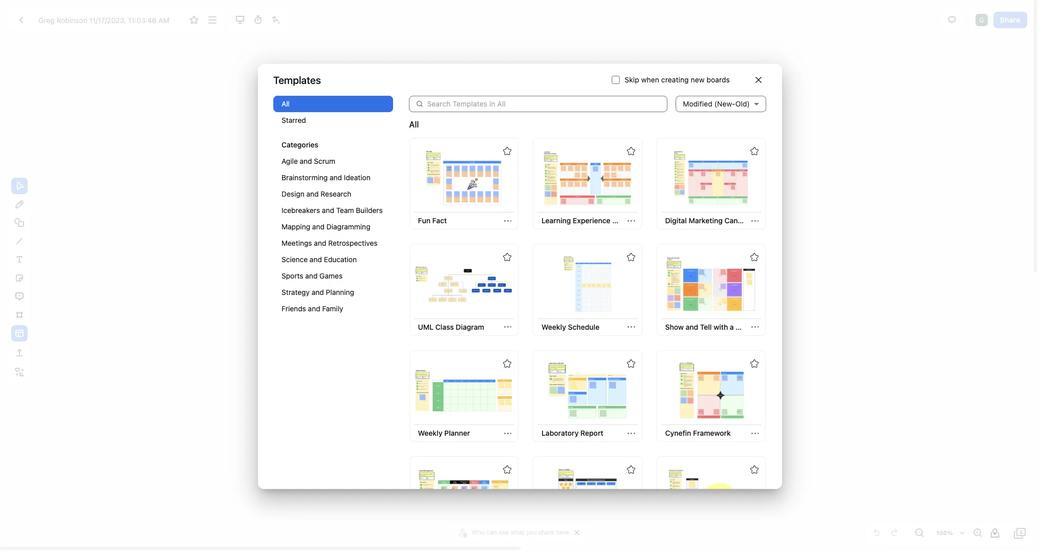 Task type: vqa. For each thing, say whether or not it's contained in the screenshot.
"copy" "image"
no



Task type: locate. For each thing, give the bounding box(es) containing it.
and up friends and family
[[312, 288, 324, 297]]

star this whiteboard image for laboratory report
[[627, 359, 635, 368]]

star this whiteboard image inside card for template show and tell with a twist element
[[751, 253, 759, 261]]

weekly for weekly planner
[[418, 429, 443, 438]]

more options for show and tell with a twist image
[[752, 323, 759, 331]]

star this whiteboard image
[[188, 14, 200, 26], [503, 147, 512, 155], [627, 147, 635, 155], [751, 147, 759, 155], [503, 253, 512, 261], [503, 359, 512, 368], [751, 466, 759, 474]]

present image
[[234, 14, 246, 26]]

all
[[282, 99, 290, 108], [409, 120, 419, 129]]

and up mapping and diagramming
[[322, 206, 334, 215]]

a
[[730, 323, 734, 331]]

card for template sentence maker element
[[533, 457, 642, 548]]

2 canvas from the left
[[725, 216, 750, 225]]

card for template fun fact element
[[409, 138, 519, 230]]

star this whiteboard image
[[627, 253, 635, 261], [751, 253, 759, 261], [627, 359, 635, 368], [751, 359, 759, 368], [503, 466, 512, 474], [627, 466, 635, 474]]

icebreakers and team builders
[[282, 206, 383, 215]]

science
[[282, 255, 308, 264]]

thumbnail for uml class diagram image
[[415, 255, 513, 313]]

all element
[[408, 137, 767, 553]]

digital marketing canvas
[[666, 216, 750, 225]]

1 horizontal spatial weekly
[[542, 323, 566, 331]]

and for education
[[310, 255, 322, 264]]

thumbnail for asset management image
[[415, 468, 513, 525]]

and for retrospectives
[[314, 239, 326, 247]]

experience
[[573, 216, 611, 225]]

twist
[[736, 323, 754, 331]]

thumbnail for fun fact image
[[415, 149, 513, 206]]

creating
[[662, 75, 689, 84]]

mapping
[[282, 222, 310, 231]]

and up meetings and retrospectives
[[312, 222, 325, 231]]

0 horizontal spatial weekly
[[418, 429, 443, 438]]

card for template weekly schedule element
[[533, 244, 642, 336]]

and for games
[[305, 271, 318, 280]]

agile and scrum
[[282, 157, 336, 165]]

more options for digital marketing canvas image
[[752, 217, 759, 225]]

and for planning
[[312, 288, 324, 297]]

0 horizontal spatial all
[[282, 99, 290, 108]]

more options for laboratory report image
[[628, 430, 636, 437]]

star this whiteboard image down more options for weekly schedule image
[[627, 359, 635, 368]]

1 vertical spatial weekly
[[418, 429, 443, 438]]

0 horizontal spatial canvas
[[613, 216, 637, 225]]

and up research on the left top of the page
[[330, 173, 342, 182]]

1 horizontal spatial canvas
[[725, 216, 750, 225]]

when
[[642, 75, 660, 84]]

cynefin framework
[[666, 429, 731, 438]]

cynefin
[[666, 429, 692, 438]]

star this whiteboard image inside card for template digital marketing canvas element
[[751, 147, 759, 155]]

canvas left more options for digital marketing canvas "icon"
[[725, 216, 750, 225]]

weekly left planner
[[418, 429, 443, 438]]

agile
[[282, 157, 298, 165]]

what
[[511, 529, 525, 536]]

uml class diagram
[[418, 323, 484, 331]]

star this whiteboard image down more options for weekly planner icon
[[503, 466, 512, 474]]

weekly
[[542, 323, 566, 331], [418, 429, 443, 438]]

diagramming
[[327, 222, 371, 231]]

weekly inside button
[[418, 429, 443, 438]]

more options for learning experience canvas image
[[628, 217, 636, 225]]

and for ideation
[[330, 173, 342, 182]]

fun fact
[[418, 216, 447, 225]]

1 canvas from the left
[[613, 216, 637, 225]]

canvas inside button
[[725, 216, 750, 225]]

card for template cynefin framework element
[[657, 350, 766, 442]]

comment panel image
[[946, 14, 959, 26]]

thumbnail for learning experience canvas image
[[539, 149, 637, 206]]

scrum
[[314, 157, 336, 165]]

research
[[321, 189, 352, 198]]

star this whiteboard image inside card for template cynefin framework element
[[751, 359, 759, 368]]

digital
[[666, 216, 687, 225]]

with
[[714, 323, 728, 331]]

laboratory report
[[542, 429, 604, 438]]

card for template uml class diagram element
[[409, 244, 519, 336]]

more options image
[[206, 14, 218, 26]]

and
[[300, 157, 312, 165], [330, 173, 342, 182], [307, 189, 319, 198], [322, 206, 334, 215], [312, 222, 325, 231], [314, 239, 326, 247], [310, 255, 322, 264], [305, 271, 318, 280], [312, 288, 324, 297], [308, 304, 320, 313], [686, 323, 699, 331]]

science and education
[[282, 255, 357, 264]]

thumbnail for me-we-us retrospective image
[[663, 468, 760, 525]]

and up strategy and planning
[[305, 271, 318, 280]]

star this whiteboard image inside card for template laboratory report element
[[627, 359, 635, 368]]

100
[[937, 530, 948, 536]]

design and research
[[282, 189, 352, 198]]

who can see what you share here
[[472, 529, 569, 536]]

and left tell
[[686, 323, 699, 331]]

boards
[[707, 75, 730, 84]]

strategy and planning
[[282, 288, 354, 297]]

star this whiteboard image down more options for digital marketing canvas "icon"
[[751, 253, 759, 261]]

card for template weekly planner element
[[409, 350, 519, 442]]

show and tell with a twist
[[666, 323, 754, 331]]

sports
[[282, 271, 303, 280]]

star this whiteboard image for weekly planner
[[503, 359, 512, 368]]

and inside button
[[686, 323, 699, 331]]

0 vertical spatial weekly
[[542, 323, 566, 331]]

1 vertical spatial all
[[409, 120, 419, 129]]

star this whiteboard image down the more options for laboratory report 'icon'
[[627, 466, 635, 474]]

weekly for weekly schedule
[[542, 323, 566, 331]]

more options for uml class diagram image
[[504, 323, 512, 331]]

planner
[[445, 429, 470, 438]]

show and tell with a twist button
[[661, 319, 754, 335]]

canvas inside button
[[613, 216, 637, 225]]

star this whiteboard image for learning experience canvas
[[627, 147, 635, 155]]

builders
[[356, 206, 383, 215]]

0 vertical spatial all
[[282, 99, 290, 108]]

and down strategy and planning
[[308, 304, 320, 313]]

and up 'sports and games'
[[310, 255, 322, 264]]

zoom in image
[[972, 527, 984, 539]]

star this whiteboard image inside card for template fun fact "element"
[[503, 147, 512, 155]]

modified
[[683, 99, 713, 108]]

and down the brainstorming
[[307, 189, 319, 198]]

share
[[539, 529, 555, 536]]

sports and games
[[282, 271, 343, 280]]

uml
[[418, 323, 434, 331]]

skip when creating new boards
[[625, 75, 730, 84]]

and right agile
[[300, 157, 312, 165]]

weekly planner button
[[414, 425, 474, 442]]

friends
[[282, 304, 306, 313]]

canvas
[[613, 216, 637, 225], [725, 216, 750, 225]]

star this whiteboard image inside card for template learning experience canvas element
[[627, 147, 635, 155]]

canvas for learning experience canvas
[[613, 216, 637, 225]]

zoom out image
[[914, 527, 926, 539]]

canvas right experience
[[613, 216, 637, 225]]

and up science and education
[[314, 239, 326, 247]]

templates image
[[13, 327, 26, 340]]

modified (new-old) button
[[676, 87, 767, 121]]

thumbnail for show and tell with a twist image
[[663, 255, 760, 313]]

card for template learning experience canvas element
[[533, 138, 642, 230]]

thumbnail for weekly schedule image
[[539, 255, 637, 313]]

modified (new-old)
[[683, 99, 750, 108]]

more tools image
[[13, 366, 26, 378]]

family
[[322, 304, 343, 313]]

weekly inside 'button'
[[542, 323, 566, 331]]

digital marketing canvas button
[[661, 213, 750, 229]]

thumbnail for digital marketing canvas image
[[663, 149, 760, 206]]

can
[[487, 529, 497, 536]]

categories element
[[273, 96, 393, 327]]

templates
[[273, 74, 321, 86]]

1 horizontal spatial all
[[409, 120, 419, 129]]

star this whiteboard image down the "more options for learning experience canvas" icon
[[627, 253, 635, 261]]

cynefin framework button
[[661, 425, 735, 442]]

thumbnail for sentence maker image
[[539, 468, 637, 525]]

and for family
[[308, 304, 320, 313]]

weekly left the schedule
[[542, 323, 566, 331]]

star this whiteboard image down more options for show and tell with a twist image
[[751, 359, 759, 368]]

fun
[[418, 216, 431, 225]]



Task type: describe. For each thing, give the bounding box(es) containing it.
class
[[436, 323, 454, 331]]

here
[[556, 529, 569, 536]]

uml class diagram button
[[414, 319, 488, 335]]

icebreakers
[[282, 206, 320, 215]]

star this whiteboard image for uml class diagram
[[503, 253, 512, 261]]

all inside categories element
[[282, 99, 290, 108]]

weekly schedule button
[[538, 319, 604, 335]]

star this whiteboard image for fun fact
[[503, 147, 512, 155]]

thumbnail for laboratory report image
[[539, 362, 637, 419]]

brainstorming and ideation
[[282, 173, 371, 182]]

starred
[[282, 116, 306, 124]]

meetings
[[282, 239, 312, 247]]

more options for cynefin framework image
[[752, 430, 759, 437]]

tell
[[700, 323, 712, 331]]

learning experience canvas
[[542, 216, 637, 225]]

star this whiteboard image inside card for template me-we-us retrospective "element"
[[751, 466, 759, 474]]

laboratory report button
[[538, 425, 608, 442]]

old)
[[736, 99, 750, 108]]

and for research
[[307, 189, 319, 198]]

diagram
[[456, 323, 484, 331]]

you
[[527, 529, 537, 536]]

who
[[472, 529, 485, 536]]

thumbnail for cynefin framework image
[[663, 362, 760, 419]]

fact
[[433, 216, 447, 225]]

star this whiteboard image inside card for template asset management element
[[503, 466, 512, 474]]

all status
[[409, 118, 419, 131]]

ideation
[[344, 173, 371, 182]]

star this whiteboard image for weekly schedule
[[627, 253, 635, 261]]

brainstorming
[[282, 173, 328, 182]]

share button
[[994, 12, 1028, 28]]

planning
[[326, 288, 354, 297]]

card for template digital marketing canvas element
[[657, 138, 766, 230]]

(new-
[[715, 99, 736, 108]]

star this whiteboard image for digital marketing canvas
[[751, 147, 759, 155]]

thumbnail for weekly planner image
[[415, 362, 513, 419]]

Document name text field
[[31, 12, 184, 28]]

pages image
[[1015, 527, 1027, 539]]

framework
[[693, 429, 731, 438]]

weekly planner
[[418, 429, 470, 438]]

games
[[320, 271, 343, 280]]

and for team
[[322, 206, 334, 215]]

schedule
[[568, 323, 600, 331]]

Search Templates in All text field
[[427, 96, 668, 112]]

laboratory
[[542, 429, 579, 438]]

meetings and retrospectives
[[282, 239, 378, 247]]

card for template show and tell with a twist element
[[657, 244, 766, 336]]

100 %
[[937, 530, 954, 536]]

fun fact button
[[414, 213, 451, 229]]

strategy
[[282, 288, 310, 297]]

marketing
[[689, 216, 723, 225]]

and for diagramming
[[312, 222, 325, 231]]

star this whiteboard image for cynefin framework
[[751, 359, 759, 368]]

timer image
[[252, 14, 264, 26]]

show
[[666, 323, 684, 331]]

weekly schedule
[[542, 323, 600, 331]]

star this whiteboard image inside card for template sentence maker 'element'
[[627, 466, 635, 474]]

new
[[691, 75, 705, 84]]

more options for weekly planner image
[[504, 430, 512, 437]]

friends and family
[[282, 304, 343, 313]]

who can see what you share here button
[[457, 525, 572, 540]]

retrospectives
[[328, 239, 378, 247]]

skip
[[625, 75, 640, 84]]

%
[[948, 530, 954, 536]]

and for scrum
[[300, 157, 312, 165]]

categories
[[282, 140, 319, 149]]

star this whiteboard image for show and tell with a twist
[[751, 253, 759, 261]]

dashboard image
[[15, 14, 27, 26]]

upload pdfs and images image
[[13, 347, 26, 359]]

report
[[581, 429, 604, 438]]

more options for weekly schedule image
[[628, 323, 636, 331]]

design
[[282, 189, 305, 198]]

team
[[336, 206, 354, 215]]

laser image
[[270, 14, 282, 26]]

share
[[1001, 15, 1021, 24]]

mapping and diagramming
[[282, 222, 371, 231]]

education
[[324, 255, 357, 264]]

learning
[[542, 216, 571, 225]]

more options for fun fact image
[[504, 217, 512, 225]]

card for template laboratory report element
[[533, 350, 642, 442]]

card for template me-we-us retrospective element
[[657, 457, 766, 548]]

canvas for digital marketing canvas
[[725, 216, 750, 225]]

card for template asset management element
[[409, 457, 519, 548]]

learning experience canvas button
[[538, 213, 637, 229]]

and for tell
[[686, 323, 699, 331]]

see
[[499, 529, 509, 536]]



